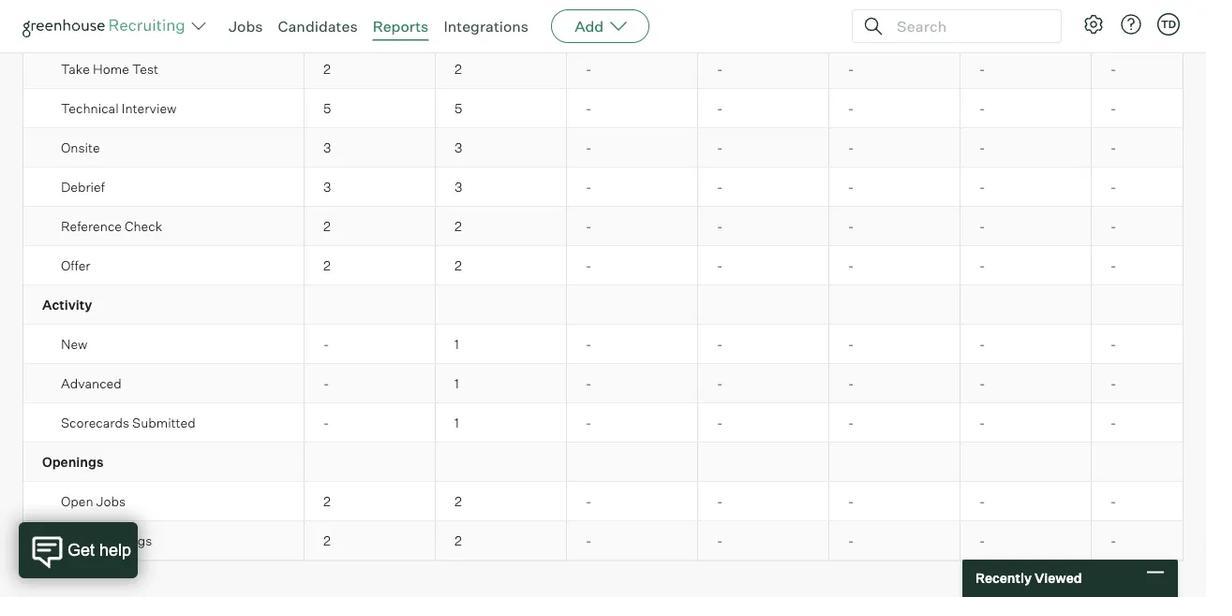 Task type: locate. For each thing, give the bounding box(es) containing it.
1 row from the top
[[23, 0, 1206, 10]]

row group containing take home test
[[23, 50, 1206, 90]]

1 1 from the top
[[455, 337, 459, 353]]

row containing scorecards submitted
[[23, 405, 1206, 443]]

5
[[323, 100, 331, 117], [455, 100, 462, 117]]

2 1 from the top
[[455, 376, 459, 392]]

jobs right open at the bottom left of the page
[[96, 494, 126, 510]]

0 vertical spatial 1
[[455, 337, 459, 353]]

5 down candidates link
[[323, 100, 331, 117]]

jobs left candidates
[[229, 17, 263, 36]]

3 1 from the top
[[455, 415, 459, 432]]

take home test
[[61, 61, 158, 77]]

2 row group from the top
[[23, 11, 1206, 50]]

10 row group from the top
[[23, 365, 1206, 405]]

1 row group from the top
[[23, 0, 1206, 11]]

7 row from the top
[[23, 208, 1206, 246]]

11 row from the top
[[23, 405, 1206, 443]]

11 row group from the top
[[23, 405, 1206, 444]]

row group containing preliminary screen
[[23, 11, 1206, 50]]

row group containing onsite
[[23, 129, 1206, 168]]

2 vertical spatial 1
[[455, 415, 459, 432]]

greenhouse recruiting image
[[22, 15, 191, 37]]

1 horizontal spatial jobs
[[229, 17, 263, 36]]

7 row group from the top
[[23, 208, 1206, 247]]

Search text field
[[892, 13, 1044, 40]]

4 left reports link at the left top
[[323, 22, 332, 38]]

4 row from the top
[[23, 90, 1206, 128]]

technical
[[61, 100, 119, 117]]

preliminary screen
[[61, 22, 175, 38]]

row containing preliminary screen
[[23, 11, 1206, 49]]

0 vertical spatial openings
[[42, 455, 103, 471]]

9 row from the top
[[23, 326, 1206, 364]]

12 row from the top
[[23, 483, 1206, 522]]

openings
[[42, 455, 103, 471], [94, 533, 152, 550]]

openings right total
[[94, 533, 152, 550]]

row group
[[23, 0, 1206, 11], [23, 11, 1206, 50], [23, 50, 1206, 90], [23, 90, 1206, 129], [23, 129, 1206, 168], [23, 168, 1206, 208], [23, 208, 1206, 247], [23, 247, 1206, 286], [23, 326, 1206, 365], [23, 365, 1206, 405], [23, 405, 1206, 444], [23, 483, 1206, 523], [23, 523, 1206, 561]]

3 row from the top
[[23, 50, 1206, 89]]

row group containing offer
[[23, 247, 1206, 286]]

openings row group
[[23, 444, 1206, 483]]

2 row from the top
[[23, 11, 1206, 49]]

scorecards submitted
[[61, 415, 196, 432]]

3 row group from the top
[[23, 50, 1206, 90]]

jobs
[[229, 17, 263, 36], [96, 494, 126, 510]]

row containing new
[[23, 326, 1206, 364]]

0 vertical spatial jobs
[[229, 17, 263, 36]]

offer
[[61, 258, 90, 274]]

row group containing advanced
[[23, 365, 1206, 405]]

4 right reports
[[455, 22, 463, 38]]

cell
[[23, 0, 305, 10], [305, 0, 436, 10], [436, 0, 567, 10], [698, 0, 829, 10], [829, 0, 961, 10], [961, 0, 1092, 10], [698, 11, 829, 49], [305, 286, 436, 325], [436, 286, 567, 325], [567, 286, 698, 325], [698, 286, 829, 325], [829, 286, 961, 325], [961, 286, 1092, 325], [305, 444, 436, 482], [436, 444, 567, 482], [567, 444, 698, 482], [698, 444, 829, 482], [829, 444, 961, 482], [961, 444, 1092, 482]]

8 row from the top
[[23, 247, 1206, 286]]

openings up open at the bottom left of the page
[[42, 455, 103, 471]]

0 horizontal spatial 4
[[323, 22, 332, 38]]

row containing open jobs
[[23, 483, 1206, 522]]

technical interview
[[61, 100, 177, 117]]

submitted
[[132, 415, 196, 432]]

8 row group from the top
[[23, 247, 1206, 286]]

1 horizontal spatial 4
[[455, 22, 463, 38]]

13 row group from the top
[[23, 523, 1206, 561]]

configure image
[[1082, 13, 1105, 36]]

1 horizontal spatial 5
[[455, 100, 462, 117]]

5 down integrations
[[455, 100, 462, 117]]

1
[[455, 337, 459, 353], [455, 376, 459, 392], [455, 415, 459, 432]]

10 row from the top
[[23, 365, 1206, 404]]

13 row from the top
[[23, 523, 1206, 561]]

0 horizontal spatial jobs
[[96, 494, 126, 510]]

5 row from the top
[[23, 129, 1206, 167]]

3
[[323, 140, 331, 156], [455, 140, 462, 156], [323, 179, 331, 196], [455, 179, 462, 196]]

1 vertical spatial jobs
[[96, 494, 126, 510]]

6 row from the top
[[23, 168, 1206, 207]]

row containing reference check
[[23, 208, 1206, 246]]

reference check
[[61, 219, 162, 235]]

2
[[323, 61, 331, 77], [455, 61, 462, 77], [323, 219, 331, 235], [455, 219, 462, 235], [323, 258, 331, 274], [455, 258, 462, 274], [323, 494, 331, 510], [455, 494, 462, 510], [323, 533, 331, 550], [455, 533, 462, 550]]

activity row group
[[23, 286, 1206, 326]]

integrations
[[444, 17, 529, 36]]

reference
[[61, 219, 122, 235]]

4 row group from the top
[[23, 90, 1206, 129]]

row group containing technical interview
[[23, 90, 1206, 129]]

1 vertical spatial 1
[[455, 376, 459, 392]]

1 4 from the left
[[323, 22, 332, 38]]

row
[[23, 0, 1206, 10], [23, 11, 1206, 49], [23, 50, 1206, 89], [23, 90, 1206, 128], [23, 129, 1206, 167], [23, 168, 1206, 207], [23, 208, 1206, 246], [23, 247, 1206, 286], [23, 326, 1206, 364], [23, 365, 1206, 404], [23, 405, 1206, 443], [23, 483, 1206, 522], [23, 523, 1206, 561]]

row containing onsite
[[23, 129, 1206, 167]]

new
[[61, 337, 88, 353]]

5 row group from the top
[[23, 129, 1206, 168]]

12 row group from the top
[[23, 483, 1206, 523]]

9 row group from the top
[[23, 326, 1206, 365]]

4
[[323, 22, 332, 38], [455, 22, 463, 38]]

1 5 from the left
[[323, 100, 331, 117]]

6 row group from the top
[[23, 168, 1206, 208]]

0 horizontal spatial 5
[[323, 100, 331, 117]]

-
[[586, 22, 592, 38], [848, 22, 854, 38], [1111, 22, 1116, 38], [586, 61, 592, 77], [717, 61, 723, 77], [848, 61, 854, 77], [979, 61, 985, 77], [1111, 61, 1116, 77], [586, 100, 592, 117], [717, 100, 723, 117], [848, 100, 854, 117], [979, 100, 985, 117], [1111, 100, 1116, 117], [586, 140, 592, 156], [717, 140, 723, 156], [848, 140, 854, 156], [979, 140, 985, 156], [1111, 140, 1116, 156], [586, 179, 592, 196], [717, 179, 723, 196], [848, 179, 854, 196], [979, 179, 985, 196], [1111, 179, 1116, 196], [586, 219, 592, 235], [717, 219, 723, 235], [848, 219, 854, 235], [979, 219, 985, 235], [1111, 219, 1116, 235], [586, 258, 592, 274], [717, 258, 723, 274], [848, 258, 854, 274], [979, 258, 985, 274], [1111, 258, 1116, 274], [323, 337, 329, 353], [586, 337, 592, 353], [717, 337, 723, 353], [848, 337, 854, 353], [979, 337, 985, 353], [1111, 337, 1116, 353], [323, 376, 329, 392], [586, 376, 592, 392], [717, 376, 723, 392], [848, 376, 854, 392], [979, 376, 985, 392], [1111, 376, 1116, 392], [323, 415, 329, 432], [586, 415, 592, 432], [717, 415, 723, 432], [848, 415, 854, 432], [979, 415, 985, 432], [1111, 415, 1116, 432], [586, 494, 592, 510], [717, 494, 723, 510], [848, 494, 854, 510], [979, 494, 985, 510], [1111, 494, 1116, 510], [586, 533, 592, 550], [717, 533, 723, 550], [848, 533, 854, 550], [979, 533, 985, 550], [1111, 533, 1116, 550]]

openings row
[[23, 444, 1206, 482]]

activity
[[42, 297, 92, 314]]



Task type: vqa. For each thing, say whether or not it's contained in the screenshot.
row group containing Advanced
yes



Task type: describe. For each thing, give the bounding box(es) containing it.
row group containing reference check
[[23, 208, 1206, 247]]

1 for new
[[455, 337, 459, 353]]

total
[[61, 533, 91, 550]]

test
[[132, 61, 158, 77]]

row containing take home test
[[23, 50, 1206, 89]]

add button
[[551, 9, 650, 43]]

advanced
[[61, 376, 122, 392]]

row group containing debrief
[[23, 168, 1206, 208]]

row group containing total openings
[[23, 523, 1206, 561]]

reports
[[373, 17, 429, 36]]

candidates link
[[278, 17, 358, 36]]

recently viewed
[[976, 571, 1082, 587]]

2 5 from the left
[[455, 100, 462, 117]]

reports link
[[373, 17, 429, 36]]

jobs link
[[229, 17, 263, 36]]

jobs inside row
[[96, 494, 126, 510]]

row containing offer
[[23, 247, 1206, 286]]

total openings
[[61, 533, 152, 550]]

take
[[61, 61, 90, 77]]

screen
[[132, 22, 175, 38]]

1 for scorecards submitted
[[455, 415, 459, 432]]

scorecards
[[61, 415, 129, 432]]

row group containing new
[[23, 326, 1206, 365]]

row group containing open jobs
[[23, 483, 1206, 523]]

interview
[[122, 100, 177, 117]]

td button
[[1157, 13, 1180, 36]]

1 for advanced
[[455, 376, 459, 392]]

recently
[[976, 571, 1032, 587]]

preliminary
[[61, 22, 129, 38]]

row containing advanced
[[23, 365, 1206, 404]]

2 4 from the left
[[455, 22, 463, 38]]

home
[[93, 61, 129, 77]]

debrief
[[61, 179, 105, 196]]

viewed
[[1035, 571, 1082, 587]]

open
[[61, 494, 93, 510]]

integrations link
[[444, 17, 529, 36]]

row containing total openings
[[23, 523, 1206, 561]]

td button
[[1154, 9, 1184, 39]]

activity row
[[23, 286, 1206, 325]]

row group containing scorecards submitted
[[23, 405, 1206, 444]]

onsite
[[61, 140, 100, 156]]

row containing technical interview
[[23, 90, 1206, 128]]

add
[[575, 17, 604, 36]]

openings inside "row group"
[[42, 455, 103, 471]]

1 vertical spatial openings
[[94, 533, 152, 550]]

row containing debrief
[[23, 168, 1206, 207]]

check
[[125, 219, 162, 235]]

open jobs
[[61, 494, 126, 510]]

candidates
[[278, 17, 358, 36]]

td
[[1161, 18, 1176, 30]]



